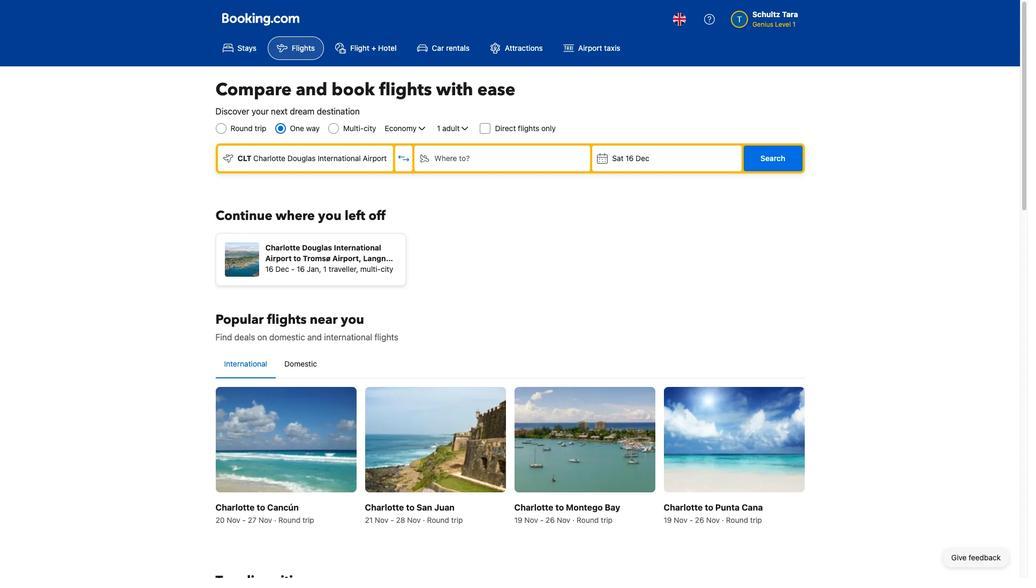 Task type: vqa. For each thing, say whether or not it's contained in the screenshot.
YOU in Popular flights near you Find deals on domestic and international flights
yes



Task type: describe. For each thing, give the bounding box(es) containing it.
charlotte to san juan image
[[365, 387, 506, 493]]

your
[[252, 107, 269, 116]]

book
[[332, 78, 375, 102]]

0 vertical spatial international
[[318, 154, 361, 163]]

airport taxis link
[[554, 36, 630, 60]]

· for charlotte to montego bay
[[573, 516, 575, 525]]

1 vertical spatial dec
[[275, 265, 289, 274]]

- for charlotte to punta cana
[[690, 516, 693, 525]]

trip for charlotte to montego bay
[[601, 516, 613, 525]]

direct flights only
[[495, 124, 556, 133]]

airport taxis
[[578, 43, 620, 52]]

international button
[[216, 350, 276, 378]]

dec inside popup button
[[636, 154, 649, 163]]

26 for punta
[[695, 516, 704, 525]]

traveller,
[[329, 265, 358, 274]]

1 adult
[[437, 124, 460, 133]]

with
[[436, 78, 473, 102]]

3 nov from the left
[[375, 516, 389, 525]]

flight + hotel
[[350, 43, 397, 52]]

flights right "international"
[[374, 333, 398, 342]]

where to? button
[[415, 146, 590, 171]]

discover
[[216, 107, 249, 116]]

1 horizontal spatial city
[[381, 265, 393, 274]]

0 horizontal spatial city
[[364, 124, 376, 133]]

genius
[[752, 20, 773, 28]]

trip for charlotte to punta cana
[[750, 516, 762, 525]]

car rentals link
[[408, 36, 479, 60]]

tab list containing international
[[216, 350, 805, 379]]

flights left only
[[518, 124, 539, 133]]

1 inside dropdown button
[[437, 124, 440, 133]]

charlotte to san juan 21 nov - 28 nov · round trip
[[365, 503, 463, 525]]

search button
[[744, 146, 803, 171]]

16 dec - 16 jan, 1 traveller, multi-city link
[[225, 236, 404, 277]]

domestic
[[284, 359, 317, 368]]

multi-
[[360, 265, 381, 274]]

one
[[290, 124, 304, 133]]

21
[[365, 516, 373, 525]]

- for charlotte to montego bay
[[540, 516, 544, 525]]

only
[[541, 124, 556, 133]]

left
[[345, 207, 365, 225]]

flights
[[292, 43, 315, 52]]

+
[[372, 43, 376, 52]]

28
[[396, 516, 405, 525]]

one way
[[290, 124, 320, 133]]

charlotte for charlotte to montego bay
[[514, 503, 554, 513]]

6 nov from the left
[[557, 516, 571, 525]]

next
[[271, 107, 288, 116]]

deals
[[234, 333, 255, 342]]

19 for charlotte to montego bay
[[514, 516, 522, 525]]

compare
[[216, 78, 292, 102]]

· for charlotte to san juan
[[423, 516, 425, 525]]

flight + hotel link
[[326, 36, 406, 60]]

charlotte to cancún 20 nov - 27 nov · round trip
[[216, 503, 314, 525]]

near
[[310, 311, 338, 329]]

charlotte to punta cana image
[[664, 387, 805, 493]]

27
[[248, 516, 256, 525]]

continue where you left off
[[216, 207, 386, 225]]

multi-
[[343, 124, 364, 133]]

rentals
[[446, 43, 470, 52]]

on
[[257, 333, 267, 342]]

16 inside popup button
[[626, 154, 634, 163]]

charlotte to montego bay image
[[514, 387, 655, 493]]

charlotte for charlotte to punta cana
[[664, 503, 703, 513]]

popular flights near you find deals on domestic and international flights
[[216, 311, 398, 342]]

car
[[432, 43, 444, 52]]

san
[[417, 503, 432, 513]]

trip for charlotte to san juan
[[451, 516, 463, 525]]

0 horizontal spatial 1
[[323, 265, 327, 274]]

sat 16 dec
[[612, 154, 649, 163]]

give feedback button
[[943, 548, 1009, 568]]

destination
[[317, 107, 360, 116]]

charlotte for charlotte to cancún
[[216, 503, 255, 513]]

international
[[324, 333, 372, 342]]

flights inside compare and book flights with ease discover your next dream destination
[[379, 78, 432, 102]]

multi-city
[[343, 124, 376, 133]]

search
[[761, 154, 785, 163]]

where
[[435, 154, 457, 163]]

flights link
[[268, 36, 324, 60]]

trip inside charlotte to cancún 20 nov - 27 nov · round trip
[[303, 516, 314, 525]]

cana
[[742, 503, 763, 513]]

clt charlotte douglas international airport
[[238, 154, 387, 163]]

domestic
[[269, 333, 305, 342]]

0 horizontal spatial airport
[[363, 154, 387, 163]]



Task type: locate. For each thing, give the bounding box(es) containing it.
26 inside charlotte to punta cana 19 nov - 26 nov · round trip
[[695, 516, 704, 525]]

city
[[364, 124, 376, 133], [381, 265, 393, 274]]

compare and book flights with ease discover your next dream destination
[[216, 78, 516, 116]]

flights up economy on the top of the page
[[379, 78, 432, 102]]

0 vertical spatial city
[[364, 124, 376, 133]]

airport
[[578, 43, 602, 52], [363, 154, 387, 163]]

· down san
[[423, 516, 425, 525]]

adult
[[442, 124, 460, 133]]

give feedback
[[951, 553, 1001, 562]]

attractions
[[505, 43, 543, 52]]

2 horizontal spatial 1
[[793, 20, 796, 28]]

to for cancún
[[257, 503, 265, 513]]

to left punta
[[705, 503, 713, 513]]

direct
[[495, 124, 516, 133]]

to
[[257, 503, 265, 513], [406, 503, 415, 513], [556, 503, 564, 513], [705, 503, 713, 513]]

montego
[[566, 503, 603, 513]]

juan
[[434, 503, 455, 513]]

to inside charlotte to san juan 21 nov - 28 nov · round trip
[[406, 503, 415, 513]]

1 left adult
[[437, 124, 440, 133]]

to for montego
[[556, 503, 564, 513]]

you inside popular flights near you find deals on domestic and international flights
[[341, 311, 364, 329]]

international down multi-
[[318, 154, 361, 163]]

trip inside charlotte to punta cana 19 nov - 26 nov · round trip
[[750, 516, 762, 525]]

hotel
[[378, 43, 397, 52]]

to?
[[459, 154, 470, 163]]

to for san
[[406, 503, 415, 513]]

schultz tara genius level 1
[[752, 10, 798, 28]]

round for charlotte to san juan
[[427, 516, 449, 525]]

booking.com logo image
[[222, 13, 299, 25], [222, 13, 299, 25]]

sat
[[612, 154, 624, 163]]

3 · from the left
[[573, 516, 575, 525]]

international inside button
[[224, 359, 267, 368]]

1 horizontal spatial 19
[[664, 516, 672, 525]]

and up dream
[[296, 78, 327, 102]]

economy
[[385, 124, 417, 133]]

round for charlotte to punta cana
[[726, 516, 748, 525]]

car rentals
[[432, 43, 470, 52]]

· inside charlotte to cancún 20 nov - 27 nov · round trip
[[274, 516, 276, 525]]

2 26 from the left
[[695, 516, 704, 525]]

jan,
[[307, 265, 321, 274]]

sat 16 dec button
[[592, 146, 741, 171]]

round down punta
[[726, 516, 748, 525]]

and inside popular flights near you find deals on domestic and international flights
[[307, 333, 322, 342]]

find
[[216, 333, 232, 342]]

you up "international"
[[341, 311, 364, 329]]

2 horizontal spatial 16
[[626, 154, 634, 163]]

give
[[951, 553, 967, 562]]

you
[[318, 207, 341, 225], [341, 311, 364, 329]]

2 · from the left
[[423, 516, 425, 525]]

level
[[775, 20, 791, 28]]

1 horizontal spatial 26
[[695, 516, 704, 525]]

charlotte up 21
[[365, 503, 404, 513]]

- inside charlotte to cancún 20 nov - 27 nov · round trip
[[242, 516, 246, 525]]

dec
[[636, 154, 649, 163], [275, 265, 289, 274]]

1 horizontal spatial airport
[[578, 43, 602, 52]]

0 horizontal spatial 16
[[265, 265, 273, 274]]

airport down multi-city
[[363, 154, 387, 163]]

2 nov from the left
[[259, 516, 272, 525]]

to left san
[[406, 503, 415, 513]]

4 to from the left
[[705, 503, 713, 513]]

· inside charlotte to san juan 21 nov - 28 nov · round trip
[[423, 516, 425, 525]]

charlotte
[[253, 154, 285, 163], [216, 503, 255, 513], [365, 503, 404, 513], [514, 503, 554, 513], [664, 503, 703, 513]]

flights up domestic
[[267, 311, 307, 329]]

1 vertical spatial airport
[[363, 154, 387, 163]]

nov
[[227, 516, 240, 525], [259, 516, 272, 525], [375, 516, 389, 525], [407, 516, 421, 525], [524, 516, 538, 525], [557, 516, 571, 525], [674, 516, 688, 525], [706, 516, 720, 525]]

round inside charlotte to montego bay 19 nov - 26 nov · round trip
[[577, 516, 599, 525]]

flight
[[350, 43, 369, 52]]

trip
[[255, 124, 266, 133], [303, 516, 314, 525], [451, 516, 463, 525], [601, 516, 613, 525], [750, 516, 762, 525]]

to inside charlotte to montego bay 19 nov - 26 nov · round trip
[[556, 503, 564, 513]]

16
[[626, 154, 634, 163], [265, 265, 273, 274], [297, 265, 305, 274]]

round for charlotte to montego bay
[[577, 516, 599, 525]]

3 to from the left
[[556, 503, 564, 513]]

city left economy on the top of the page
[[364, 124, 376, 133]]

· down cancún
[[274, 516, 276, 525]]

popular
[[216, 311, 264, 329]]

4 nov from the left
[[407, 516, 421, 525]]

dec left 'jan,'
[[275, 265, 289, 274]]

round down discover
[[231, 124, 253, 133]]

round inside charlotte to punta cana 19 nov - 26 nov · round trip
[[726, 516, 748, 525]]

charlotte left montego
[[514, 503, 554, 513]]

charlotte for charlotte to san juan
[[365, 503, 404, 513]]

continue
[[216, 207, 272, 225]]

and inside compare and book flights with ease discover your next dream destination
[[296, 78, 327, 102]]

attractions link
[[481, 36, 552, 60]]

charlotte to cancún image
[[216, 387, 356, 493]]

to left cancún
[[257, 503, 265, 513]]

19 for charlotte to punta cana
[[664, 516, 672, 525]]

1 down tara
[[793, 20, 796, 28]]

charlotte to montego bay 19 nov - 26 nov · round trip
[[514, 503, 620, 525]]

· for charlotte to punta cana
[[722, 516, 724, 525]]

round down montego
[[577, 516, 599, 525]]

19 inside charlotte to montego bay 19 nov - 26 nov · round trip
[[514, 516, 522, 525]]

7 nov from the left
[[674, 516, 688, 525]]

1 adult button
[[436, 122, 472, 135]]

way
[[306, 124, 320, 133]]

0 horizontal spatial international
[[224, 359, 267, 368]]

1 vertical spatial city
[[381, 265, 393, 274]]

schultz
[[752, 10, 780, 19]]

round down juan
[[427, 516, 449, 525]]

and
[[296, 78, 327, 102], [307, 333, 322, 342]]

round inside charlotte to san juan 21 nov - 28 nov · round trip
[[427, 516, 449, 525]]

to inside charlotte to punta cana 19 nov - 26 nov · round trip
[[705, 503, 713, 513]]

4 · from the left
[[722, 516, 724, 525]]

clt
[[238, 154, 252, 163]]

to for punta
[[705, 503, 713, 513]]

1 vertical spatial you
[[341, 311, 364, 329]]

0 vertical spatial dec
[[636, 154, 649, 163]]

where to?
[[435, 154, 470, 163]]

charlotte left punta
[[664, 503, 703, 513]]

punta
[[715, 503, 740, 513]]

0 vertical spatial you
[[318, 207, 341, 225]]

· down punta
[[722, 516, 724, 525]]

·
[[274, 516, 276, 525], [423, 516, 425, 525], [573, 516, 575, 525], [722, 516, 724, 525]]

tara
[[782, 10, 798, 19]]

1 nov from the left
[[227, 516, 240, 525]]

international down "deals"
[[224, 359, 267, 368]]

ease
[[477, 78, 516, 102]]

charlotte to punta cana 19 nov - 26 nov · round trip
[[664, 503, 763, 525]]

to inside charlotte to cancún 20 nov - 27 nov · round trip
[[257, 503, 265, 513]]

16 dec - 16 jan, 1 traveller, multi-city
[[265, 265, 393, 274]]

tab list
[[216, 350, 805, 379]]

5 nov from the left
[[524, 516, 538, 525]]

charlotte inside charlotte to montego bay 19 nov - 26 nov · round trip
[[514, 503, 554, 513]]

to left montego
[[556, 503, 564, 513]]

dream
[[290, 107, 315, 116]]

flights
[[379, 78, 432, 102], [518, 124, 539, 133], [267, 311, 307, 329], [374, 333, 398, 342]]

charlotte inside charlotte to san juan 21 nov - 28 nov · round trip
[[365, 503, 404, 513]]

charlotte up '20'
[[216, 503, 255, 513]]

1 horizontal spatial dec
[[636, 154, 649, 163]]

1 vertical spatial and
[[307, 333, 322, 342]]

off
[[369, 207, 386, 225]]

· inside charlotte to punta cana 19 nov - 26 nov · round trip
[[722, 516, 724, 525]]

1 vertical spatial international
[[224, 359, 267, 368]]

19
[[514, 516, 522, 525], [664, 516, 672, 525]]

26
[[546, 516, 555, 525], [695, 516, 704, 525]]

1 horizontal spatial 1
[[437, 124, 440, 133]]

you left 'left'
[[318, 207, 341, 225]]

1 horizontal spatial international
[[318, 154, 361, 163]]

2 vertical spatial 1
[[323, 265, 327, 274]]

· down montego
[[573, 516, 575, 525]]

0 vertical spatial and
[[296, 78, 327, 102]]

1 26 from the left
[[546, 516, 555, 525]]

bay
[[605, 503, 620, 513]]

- inside charlotte to montego bay 19 nov - 26 nov · round trip
[[540, 516, 544, 525]]

city right traveller, on the left of the page
[[381, 265, 393, 274]]

0 vertical spatial 1
[[793, 20, 796, 28]]

douglas
[[287, 154, 316, 163]]

8 nov from the left
[[706, 516, 720, 525]]

26 inside charlotte to montego bay 19 nov - 26 nov · round trip
[[546, 516, 555, 525]]

2 19 from the left
[[664, 516, 672, 525]]

charlotte inside charlotte to cancún 20 nov - 27 nov · round trip
[[216, 503, 255, 513]]

round down cancún
[[278, 516, 301, 525]]

1 right 'jan,'
[[323, 265, 327, 274]]

1 · from the left
[[274, 516, 276, 525]]

0 vertical spatial airport
[[578, 43, 602, 52]]

round trip
[[231, 124, 266, 133]]

0 horizontal spatial dec
[[275, 265, 289, 274]]

19 inside charlotte to punta cana 19 nov - 26 nov · round trip
[[664, 516, 672, 525]]

· inside charlotte to montego bay 19 nov - 26 nov · round trip
[[573, 516, 575, 525]]

20
[[216, 516, 225, 525]]

trip inside charlotte to san juan 21 nov - 28 nov · round trip
[[451, 516, 463, 525]]

2 to from the left
[[406, 503, 415, 513]]

26 for montego
[[546, 516, 555, 525]]

cancún
[[267, 503, 299, 513]]

round inside charlotte to cancún 20 nov - 27 nov · round trip
[[278, 516, 301, 525]]

0 horizontal spatial 26
[[546, 516, 555, 525]]

domestic button
[[276, 350, 326, 378]]

charlotte right clt
[[253, 154, 285, 163]]

- inside charlotte to san juan 21 nov - 28 nov · round trip
[[391, 516, 394, 525]]

trip inside charlotte to montego bay 19 nov - 26 nov · round trip
[[601, 516, 613, 525]]

1 inside schultz tara genius level 1
[[793, 20, 796, 28]]

1 19 from the left
[[514, 516, 522, 525]]

1 to from the left
[[257, 503, 265, 513]]

where
[[276, 207, 315, 225]]

-
[[291, 265, 295, 274], [242, 516, 246, 525], [391, 516, 394, 525], [540, 516, 544, 525], [690, 516, 693, 525]]

1 horizontal spatial 16
[[297, 265, 305, 274]]

- for charlotte to san juan
[[391, 516, 394, 525]]

feedback
[[969, 553, 1001, 562]]

airport left 'taxis'
[[578, 43, 602, 52]]

and down near on the left
[[307, 333, 322, 342]]

charlotte inside charlotte to punta cana 19 nov - 26 nov · round trip
[[664, 503, 703, 513]]

- inside charlotte to punta cana 19 nov - 26 nov · round trip
[[690, 516, 693, 525]]

1 vertical spatial 1
[[437, 124, 440, 133]]

stays link
[[213, 36, 266, 60]]

taxis
[[604, 43, 620, 52]]

round
[[231, 124, 253, 133], [278, 516, 301, 525], [427, 516, 449, 525], [577, 516, 599, 525], [726, 516, 748, 525]]

dec right sat on the right top of the page
[[636, 154, 649, 163]]

0 horizontal spatial 19
[[514, 516, 522, 525]]

stays
[[238, 43, 256, 52]]



